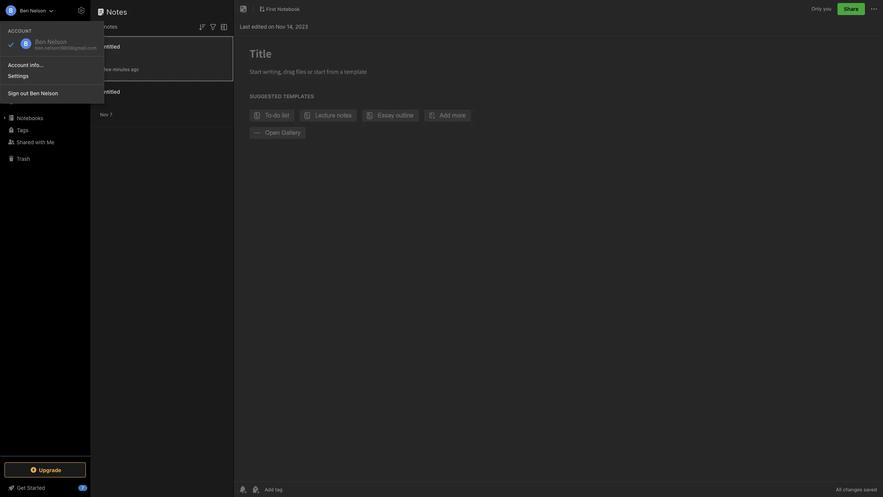 Task type: describe. For each thing, give the bounding box(es) containing it.
nelson inside account 'field'
[[30, 7, 46, 13]]

notebooks
[[17, 115, 43, 121]]

note window element
[[234, 0, 884, 497]]

nov 7
[[100, 112, 112, 117]]

few
[[104, 66, 112, 72]]

ben nelson
[[20, 7, 46, 13]]

Add tag field
[[264, 486, 321, 493]]

tasks button
[[0, 95, 90, 107]]

started
[[27, 485, 45, 491]]

upgrade
[[39, 467, 61, 473]]

14,
[[287, 23, 294, 30]]

account info…
[[8, 62, 44, 68]]

settings link
[[0, 70, 104, 81]]

tags
[[17, 127, 28, 133]]

shared
[[17, 139, 34, 145]]

more actions image
[[870, 5, 879, 14]]

first
[[266, 6, 276, 12]]

sign out ben nelson
[[8, 90, 58, 96]]

on
[[268, 23, 275, 30]]

settings
[[8, 73, 29, 79]]

trash link
[[0, 153, 90, 165]]

you
[[824, 6, 832, 12]]

add filters image
[[209, 23, 218, 32]]

changes
[[844, 487, 863, 493]]

shared with me
[[17, 139, 54, 145]]

2 untitled from the top
[[100, 88, 120, 95]]

get
[[17, 485, 26, 491]]

account info… link
[[0, 60, 104, 70]]

nelson inside dropdown list menu
[[41, 90, 58, 96]]

dropdown list menu
[[0, 53, 104, 99]]

settings image
[[77, 6, 86, 15]]

tree containing home
[[0, 59, 90, 456]]

Help and Learning task checklist field
[[0, 482, 90, 494]]

last
[[240, 23, 250, 30]]

a
[[100, 66, 103, 72]]

notes link
[[0, 83, 90, 95]]

shared with me link
[[0, 136, 90, 148]]

expand notebooks image
[[2, 115, 8, 121]]

0 horizontal spatial notes
[[17, 86, 31, 92]]

Add filters field
[[209, 22, 218, 32]]

shortcuts
[[17, 74, 41, 80]]

first notebook
[[266, 6, 300, 12]]

tags button
[[0, 124, 90, 136]]

edited
[[252, 23, 267, 30]]

share button
[[838, 3, 866, 15]]

new button
[[5, 40, 86, 53]]

nov inside note window 'element'
[[276, 23, 286, 30]]

add a reminder image
[[238, 485, 247, 494]]

ben inside account 'field'
[[20, 7, 29, 13]]



Task type: vqa. For each thing, say whether or not it's contained in the screenshot.
"thumbnail"
no



Task type: locate. For each thing, give the bounding box(es) containing it.
only you
[[812, 6, 832, 12]]

0 horizontal spatial 7
[[82, 485, 84, 490]]

account
[[8, 28, 32, 34], [8, 62, 29, 68]]

saved
[[864, 487, 878, 493]]

untitled down notes
[[100, 43, 120, 50]]

2
[[99, 23, 103, 30]]

ago
[[131, 66, 139, 72]]

ben inside dropdown list menu
[[30, 90, 39, 96]]

share
[[844, 6, 859, 12]]

notebooks link
[[0, 112, 90, 124]]

sign
[[8, 90, 19, 96]]

0 vertical spatial notes
[[107, 8, 127, 16]]

1 horizontal spatial 7
[[110, 112, 112, 117]]

2023
[[295, 23, 308, 30]]

notebook
[[278, 6, 300, 12]]

1 account from the top
[[8, 28, 32, 34]]

0 horizontal spatial ben
[[20, 7, 29, 13]]

0 horizontal spatial nov
[[100, 112, 109, 117]]

account up settings
[[8, 62, 29, 68]]

ben up search text box
[[20, 7, 29, 13]]

a few minutes ago
[[100, 66, 139, 72]]

minutes
[[113, 66, 130, 72]]

account inside dropdown list menu
[[8, 62, 29, 68]]

2 account from the top
[[8, 62, 29, 68]]

ben right "out"
[[30, 90, 39, 96]]

first notebook button
[[257, 4, 303, 14]]

notes
[[107, 8, 127, 16], [17, 86, 31, 92]]

sign out ben nelson link
[[0, 88, 104, 99]]

Search text field
[[10, 22, 81, 35]]

new
[[17, 43, 27, 49]]

ben
[[20, 7, 29, 13], [30, 90, 39, 96]]

0 vertical spatial untitled
[[100, 43, 120, 50]]

Account field
[[0, 3, 53, 18]]

0 vertical spatial nelson
[[30, 7, 46, 13]]

me
[[47, 139, 54, 145]]

nov
[[276, 23, 286, 30], [100, 112, 109, 117]]

7 inside help and learning task checklist field
[[82, 485, 84, 490]]

home link
[[0, 59, 90, 71]]

with
[[35, 139, 45, 145]]

tasks
[[17, 98, 30, 105]]

out
[[20, 90, 28, 96]]

7
[[110, 112, 112, 117], [82, 485, 84, 490]]

notes
[[104, 23, 118, 30]]

info…
[[30, 62, 44, 68]]

nelson
[[30, 7, 46, 13], [41, 90, 58, 96]]

1 vertical spatial nov
[[100, 112, 109, 117]]

all changes saved
[[836, 487, 878, 493]]

0 vertical spatial 7
[[110, 112, 112, 117]]

trash
[[17, 155, 30, 162]]

get started
[[17, 485, 45, 491]]

1 vertical spatial ben
[[30, 90, 39, 96]]

nelson up search text box
[[30, 7, 46, 13]]

expand note image
[[239, 5, 248, 14]]

home
[[17, 62, 31, 68]]

nelson down shortcuts button
[[41, 90, 58, 96]]

1 vertical spatial 7
[[82, 485, 84, 490]]

1 vertical spatial nelson
[[41, 90, 58, 96]]

Sort options field
[[198, 22, 207, 32]]

upgrade button
[[5, 463, 86, 478]]

0 vertical spatial ben
[[20, 7, 29, 13]]

1 horizontal spatial nov
[[276, 23, 286, 30]]

add tag image
[[251, 485, 260, 494]]

untitled
[[100, 43, 120, 50], [100, 88, 120, 95]]

1 vertical spatial notes
[[17, 86, 31, 92]]

1 untitled from the top
[[100, 43, 120, 50]]

notes up tasks
[[17, 86, 31, 92]]

tree
[[0, 59, 90, 456]]

notes up notes
[[107, 8, 127, 16]]

0 vertical spatial account
[[8, 28, 32, 34]]

only
[[812, 6, 822, 12]]

Note Editor text field
[[234, 36, 884, 482]]

1 horizontal spatial notes
[[107, 8, 127, 16]]

account up 'new'
[[8, 28, 32, 34]]

None search field
[[10, 22, 81, 35]]

untitled down few
[[100, 88, 120, 95]]

account for account info…
[[8, 62, 29, 68]]

2 notes
[[99, 23, 118, 30]]

shortcuts button
[[0, 71, 90, 83]]

last edited on nov 14, 2023
[[240, 23, 308, 30]]

account for account
[[8, 28, 32, 34]]

More actions field
[[870, 3, 879, 15]]

1 vertical spatial account
[[8, 62, 29, 68]]

click to collapse image
[[88, 483, 93, 492]]

View options field
[[218, 22, 229, 32]]

all
[[836, 487, 842, 493]]

0 vertical spatial nov
[[276, 23, 286, 30]]

1 horizontal spatial ben
[[30, 90, 39, 96]]

1 vertical spatial untitled
[[100, 88, 120, 95]]



